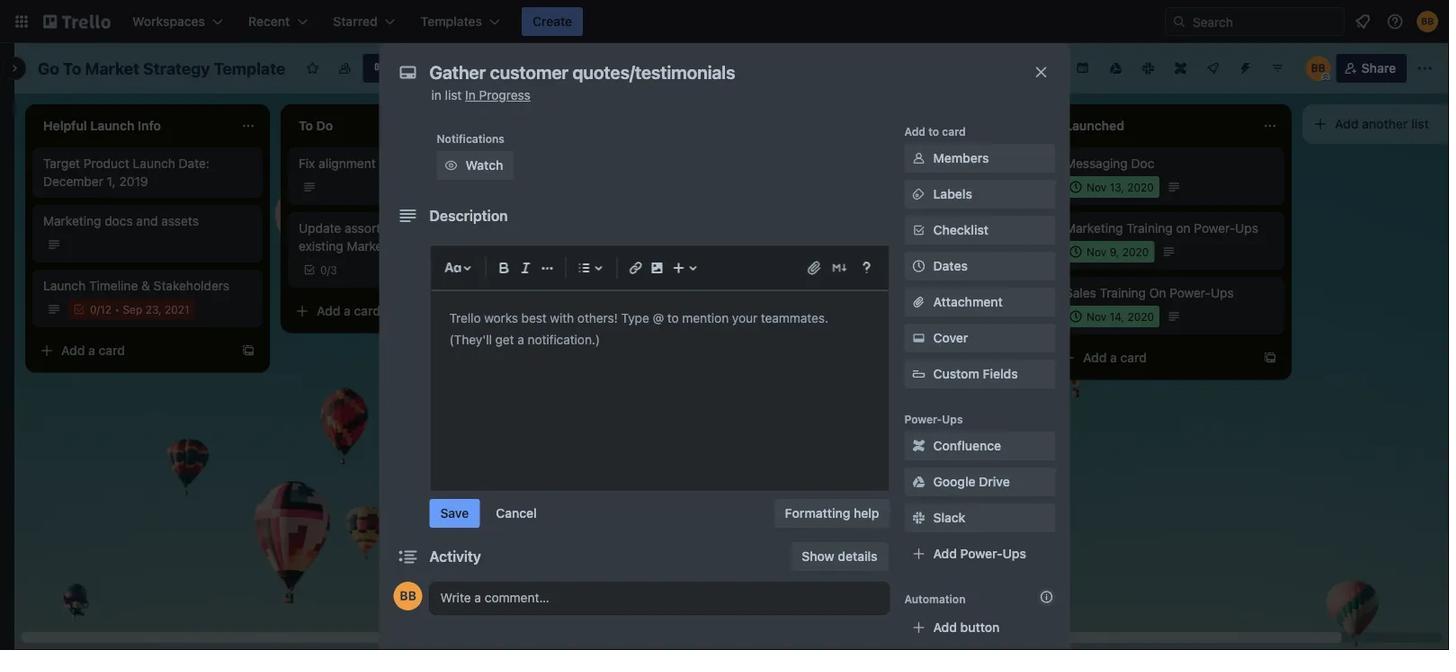 Task type: locate. For each thing, give the bounding box(es) containing it.
19,
[[849, 246, 864, 258]]

progress
[[479, 88, 531, 103]]

0 horizontal spatial bob builder (bobbuilder40) image
[[394, 582, 423, 611]]

jul up view markdown image
[[832, 246, 846, 258]]

ups
[[1236, 221, 1259, 236], [1211, 286, 1234, 301], [942, 413, 963, 426], [1003, 547, 1027, 562]]

target product launch date: december 1, 2019
[[43, 156, 210, 189]]

announcement down open help dialog image
[[853, 286, 941, 301]]

a
[[344, 304, 351, 319], [88, 343, 95, 358], [1111, 351, 1118, 365], [855, 596, 862, 611]]

marketing docs and assets
[[43, 214, 199, 229]]

add a card down 3
[[317, 304, 381, 319]]

1 horizontal spatial /
[[327, 264, 330, 276]]

sm image inside watch "button"
[[442, 157, 460, 175]]

23,
[[145, 303, 162, 316], [849, 310, 866, 323]]

3 nov from the top
[[1087, 310, 1107, 323]]

add a card for assorted
[[317, 304, 381, 319]]

sm image down power-ups
[[910, 437, 928, 455]]

nov left 13,
[[1087, 181, 1107, 193]]

update
[[299, 221, 341, 236]]

members link
[[905, 144, 1056, 173]]

template
[[214, 58, 286, 78]]

update assorted references on existing marketing pages
[[299, 221, 479, 254]]

sm image
[[910, 185, 928, 203], [910, 221, 928, 239], [910, 329, 928, 347], [910, 437, 928, 455]]

Jul 19, 2020 checkbox
[[810, 241, 899, 263]]

4 sm image from the top
[[910, 437, 928, 455]]

post
[[839, 221, 865, 236]]

jul
[[832, 246, 846, 258], [832, 310, 846, 323]]

2020 inside checkbox
[[1128, 310, 1155, 323]]

2020 right 19,
[[867, 246, 894, 258]]

search image
[[1173, 14, 1187, 29]]

2020 right 14,
[[1128, 310, 1155, 323]]

0 vertical spatial nov
[[1087, 181, 1107, 193]]

watch button
[[437, 151, 514, 180]]

0 horizontal spatial /
[[97, 303, 100, 316]]

1 nov from the top
[[1087, 181, 1107, 193]]

slack
[[934, 511, 966, 526]]

card down update assorted references on existing marketing pages
[[354, 304, 381, 319]]

power ups image
[[1206, 61, 1221, 76]]

2020 right the 9,
[[1123, 246, 1149, 258]]

text styles image
[[442, 257, 464, 279]]

marketing down assorted
[[347, 239, 405, 254]]

activity
[[430, 548, 481, 566]]

0 left 3
[[320, 264, 327, 276]]

add a card button down 3
[[288, 297, 490, 326]]

23, down in-app announcement
[[849, 310, 866, 323]]

board link
[[363, 54, 440, 83]]

0 notifications image
[[1353, 11, 1374, 32]]

custom fields
[[934, 367, 1018, 382]]

1 horizontal spatial launch
[[133, 156, 175, 171]]

card for marketing training on power-ups
[[1121, 351, 1147, 365]]

list right another
[[1412, 117, 1430, 131]]

show
[[802, 549, 835, 564]]

1 horizontal spatial on
[[464, 221, 479, 236]]

on right references
[[464, 221, 479, 236]]

drive
[[979, 475, 1010, 490]]

marketing up nov 9, 2020 "option" at right
[[1065, 221, 1123, 236]]

blog post - announcement
[[810, 221, 966, 236]]

card down • on the top left
[[99, 343, 125, 358]]

2020 inside "option"
[[1123, 246, 1149, 258]]

0 / 12 • sep 23, 2021
[[90, 303, 189, 316]]

fix alignment issue on /pricing
[[299, 156, 474, 171]]

a for docs
[[88, 343, 95, 358]]

2020 inside 'checkbox'
[[869, 310, 895, 323]]

None checkbox
[[810, 176, 904, 198]]

custom fields button
[[905, 365, 1056, 383]]

power-
[[1195, 221, 1236, 236], [1170, 286, 1211, 301], [905, 413, 942, 426], [961, 547, 1003, 562]]

nov left the 9,
[[1087, 246, 1107, 258]]

card
[[943, 125, 966, 138], [354, 304, 381, 319], [99, 343, 125, 358], [1121, 351, 1147, 365], [865, 596, 892, 611]]

members
[[934, 151, 989, 166]]

add a card down 12
[[61, 343, 125, 358]]

0 for 0 / 3
[[320, 264, 327, 276]]

1 horizontal spatial 0
[[320, 264, 327, 276]]

nov 9, 2020
[[1087, 246, 1149, 258]]

checklist link
[[905, 216, 1056, 245]]

launch timeline & stakeholders
[[43, 279, 230, 293]]

1 sm image from the top
[[910, 185, 928, 203]]

view markdown image
[[831, 259, 849, 277]]

a down update assorted references on existing marketing pages
[[344, 304, 351, 319]]

Board name text field
[[29, 54, 295, 83]]

sm image left slack
[[910, 509, 928, 527]]

nov 13, 2020
[[1087, 181, 1154, 193]]

a down 0 / 12 • sep 23, 2021
[[88, 343, 95, 358]]

1 vertical spatial 0
[[90, 303, 97, 316]]

marketing for marketing training on power-ups
[[1065, 221, 1123, 236]]

show menu image
[[1416, 59, 1434, 77]]

nov left 14,
[[1087, 310, 1107, 323]]

power-ups
[[905, 413, 963, 426]]

create from template… image
[[497, 304, 511, 319], [1263, 351, 1278, 365]]

2 horizontal spatial marketing
[[1065, 221, 1123, 236]]

notifications
[[437, 132, 505, 145]]

Jul 23, 2020 checkbox
[[810, 306, 901, 328]]

sm image for cover
[[910, 329, 928, 347]]

italic ⌘i image
[[515, 257, 537, 279]]

cancel button
[[485, 499, 548, 528]]

2 sm image from the top
[[910, 221, 928, 239]]

1 horizontal spatial marketing
[[347, 239, 405, 254]]

2020 inside option
[[867, 246, 894, 258]]

add another list
[[1335, 117, 1430, 131]]

workspace visible image
[[338, 61, 352, 76]]

0 horizontal spatial on
[[413, 156, 427, 171]]

launch inside target product launch date: december 1, 2019
[[133, 156, 175, 171]]

on inside update assorted references on existing marketing pages
[[464, 221, 479, 236]]

sm image inside cover link
[[910, 329, 928, 347]]

marketing down december
[[43, 214, 101, 229]]

sm image left checklist
[[910, 221, 928, 239]]

nov for marketing
[[1087, 246, 1107, 258]]

0 horizontal spatial create from template… image
[[497, 304, 511, 319]]

target product launch date: december 1, 2019 link
[[43, 155, 252, 191]]

board
[[394, 61, 429, 76]]

sm image down the social promotion link
[[910, 185, 928, 203]]

2 nov from the top
[[1087, 246, 1107, 258]]

pages
[[408, 239, 444, 254]]

add a card down 14,
[[1083, 351, 1147, 365]]

on down messaging doc link
[[1177, 221, 1191, 236]]

star or unstar board image
[[305, 61, 320, 76]]

launch left timeline
[[43, 279, 86, 293]]

0 vertical spatial launch
[[133, 156, 175, 171]]

sm image inside labels link
[[910, 185, 928, 203]]

card down nov 14, 2020
[[1121, 351, 1147, 365]]

launch up 2019
[[133, 156, 175, 171]]

1 vertical spatial create from template… image
[[1263, 351, 1278, 365]]

image image
[[647, 257, 668, 279]]

1 horizontal spatial 23,
[[849, 310, 866, 323]]

calendar power-up image
[[1076, 60, 1090, 75]]

0 vertical spatial training
[[1127, 221, 1173, 236]]

2020
[[1128, 181, 1154, 193], [867, 246, 894, 258], [1123, 246, 1149, 258], [869, 310, 895, 323], [1128, 310, 1155, 323]]

google
[[934, 475, 976, 490]]

1 vertical spatial launch
[[43, 279, 86, 293]]

23, right sep
[[145, 303, 162, 316]]

jul for post
[[832, 246, 846, 258]]

nov inside "option"
[[1087, 246, 1107, 258]]

training up nov 9, 2020
[[1127, 221, 1173, 236]]

1 vertical spatial announcement
[[853, 286, 941, 301]]

another
[[1363, 117, 1409, 131]]

marketing docs and assets link
[[43, 212, 252, 230]]

add a card
[[317, 304, 381, 319], [61, 343, 125, 358], [1083, 351, 1147, 365], [828, 596, 892, 611]]

Write a comment text field
[[430, 582, 890, 615]]

/ left • on the top left
[[97, 303, 100, 316]]

go
[[38, 58, 59, 78]]

0 horizontal spatial launch
[[43, 279, 86, 293]]

0 horizontal spatial marketing
[[43, 214, 101, 229]]

announcement down labels
[[878, 221, 966, 236]]

3 sm image from the top
[[910, 329, 928, 347]]

0 vertical spatial list
[[445, 88, 462, 103]]

in progress link
[[465, 88, 531, 103]]

sm image for labels
[[910, 185, 928, 203]]

2020 inside checkbox
[[1128, 181, 1154, 193]]

add a card for docs
[[61, 343, 125, 358]]

jul down app
[[832, 310, 846, 323]]

a down nov 14, 2020 checkbox
[[1111, 351, 1118, 365]]

12
[[100, 303, 112, 316]]

jul inside option
[[832, 246, 846, 258]]

nov 14, 2020
[[1087, 310, 1155, 323]]

labels
[[934, 187, 973, 202]]

sm image down add to card at the right top of page
[[910, 149, 928, 167]]

0 horizontal spatial 0
[[90, 303, 97, 316]]

add a card button for training
[[1055, 344, 1256, 373]]

on
[[1150, 286, 1167, 301]]

1 vertical spatial /
[[97, 303, 100, 316]]

nov inside checkbox
[[1087, 310, 1107, 323]]

sm image left watch
[[442, 157, 460, 175]]

9,
[[1110, 246, 1120, 258]]

sep
[[123, 303, 142, 316]]

1 vertical spatial jul
[[832, 310, 846, 323]]

primary element
[[0, 0, 1450, 43]]

social promotion link
[[810, 155, 1011, 173]]

in-app announcement
[[810, 286, 941, 301]]

2020 for messaging
[[1128, 181, 1154, 193]]

custom
[[934, 367, 980, 382]]

social
[[810, 156, 845, 171]]

1 jul from the top
[[832, 246, 846, 258]]

jul inside 'checkbox'
[[832, 310, 846, 323]]

docs
[[105, 214, 133, 229]]

0 vertical spatial /
[[327, 264, 330, 276]]

2020 right 13,
[[1128, 181, 1154, 193]]

add a card button down nov 14, 2020
[[1055, 344, 1256, 373]]

0 left 12
[[90, 303, 97, 316]]

sm image inside members link
[[910, 149, 928, 167]]

0 vertical spatial 0
[[320, 264, 327, 276]]

0 vertical spatial bob builder (bobbuilder40) image
[[1306, 56, 1332, 81]]

1 horizontal spatial create from template… image
[[1263, 351, 1278, 365]]

create from template… image
[[241, 344, 256, 358]]

add a card button for assorted
[[288, 297, 490, 326]]

2 jul from the top
[[832, 310, 846, 323]]

in list in progress
[[431, 88, 531, 103]]

training up nov 14, 2020
[[1100, 286, 1147, 301]]

2 vertical spatial nov
[[1087, 310, 1107, 323]]

create
[[533, 14, 572, 29]]

blog post - announcement link
[[810, 220, 1011, 238]]

create button
[[522, 7, 583, 36]]

2021
[[165, 303, 189, 316]]

issue
[[379, 156, 409, 171]]

sales
[[1065, 286, 1097, 301]]

dates button
[[905, 252, 1056, 281]]

/ for 3
[[327, 264, 330, 276]]

list right in
[[445, 88, 462, 103]]

bob builder (bobbuilder40) image
[[1306, 56, 1332, 81], [394, 582, 423, 611]]

1 vertical spatial list
[[1412, 117, 1430, 131]]

card for marketing docs and assets
[[99, 343, 125, 358]]

1 vertical spatial nov
[[1087, 246, 1107, 258]]

sm image inside 'checklist' link
[[910, 221, 928, 239]]

0 vertical spatial jul
[[832, 246, 846, 258]]

None text field
[[421, 56, 1015, 88]]

2020 down in-app announcement
[[869, 310, 895, 323]]

/ down existing
[[327, 264, 330, 276]]

2020 for marketing
[[1123, 246, 1149, 258]]

card right 'to'
[[943, 125, 966, 138]]

sm image
[[910, 149, 928, 167], [442, 157, 460, 175], [910, 473, 928, 491], [910, 509, 928, 527]]

on right issue
[[413, 156, 427, 171]]

sm image left google
[[910, 473, 928, 491]]

/
[[327, 264, 330, 276], [97, 303, 100, 316]]

nov inside checkbox
[[1087, 181, 1107, 193]]

add a card button down details
[[799, 589, 1001, 618]]

1 horizontal spatial list
[[1412, 117, 1430, 131]]

attachment
[[934, 295, 1003, 310]]

save
[[440, 506, 469, 521]]

blog
[[810, 221, 836, 236]]

2020 for blog
[[867, 246, 894, 258]]

Nov 14, 2020 checkbox
[[1065, 306, 1160, 328]]

add a card button
[[288, 297, 490, 326], [32, 337, 234, 365], [1055, 344, 1256, 373], [799, 589, 1001, 618]]

existing
[[299, 239, 344, 254]]

add a card button down sep
[[32, 337, 234, 365]]

1 horizontal spatial bob builder (bobbuilder40) image
[[1306, 56, 1332, 81]]

23, inside 'checkbox'
[[849, 310, 866, 323]]

1 vertical spatial training
[[1100, 286, 1147, 301]]

sm image left cover
[[910, 329, 928, 347]]

1 vertical spatial bob builder (bobbuilder40) image
[[394, 582, 423, 611]]

sm image for slack
[[910, 509, 928, 527]]

add button
[[934, 620, 1000, 635]]

0 vertical spatial create from template… image
[[497, 304, 511, 319]]

doc
[[1132, 156, 1155, 171]]

list inside button
[[1412, 117, 1430, 131]]

0
[[320, 264, 327, 276], [90, 303, 97, 316]]



Task type: vqa. For each thing, say whether or not it's contained in the screenshot.
the right Activity link
no



Task type: describe. For each thing, give the bounding box(es) containing it.
google drive
[[934, 475, 1010, 490]]

product
[[84, 156, 129, 171]]

stakeholders
[[154, 279, 230, 293]]

power- right on
[[1170, 286, 1211, 301]]

add to card
[[905, 125, 966, 138]]

Nov 9, 2020 checkbox
[[1065, 241, 1155, 263]]

open help dialog image
[[856, 257, 878, 279]]

on for references
[[464, 221, 479, 236]]

lists image
[[574, 257, 595, 279]]

Search field
[[1187, 8, 1344, 35]]

/pricing
[[431, 156, 474, 171]]

power- up confluence at the right of the page
[[905, 413, 942, 426]]

to
[[63, 58, 81, 78]]

update assorted references on existing marketing pages link
[[299, 220, 508, 256]]

/ for 12
[[97, 303, 100, 316]]

december
[[43, 174, 103, 189]]

references
[[399, 221, 461, 236]]

editor toolbar toolbar
[[439, 254, 881, 283]]

sm image for members
[[910, 149, 928, 167]]

link image
[[625, 257, 647, 279]]

share
[[1362, 61, 1397, 76]]

0 horizontal spatial 23,
[[145, 303, 162, 316]]

marketing inside update assorted references on existing marketing pages
[[347, 239, 405, 254]]

0 for 0 / 12 • sep 23, 2021
[[90, 303, 97, 316]]

strategy
[[143, 58, 210, 78]]

more formatting image
[[537, 257, 558, 279]]

on for issue
[[413, 156, 427, 171]]

add another list button
[[1303, 104, 1450, 144]]

add button button
[[905, 614, 1056, 643]]

add a card button for docs
[[32, 337, 234, 365]]

nov for messaging
[[1087, 181, 1107, 193]]

2019
[[119, 174, 148, 189]]

switch to… image
[[13, 13, 31, 31]]

attach and insert link image
[[806, 259, 824, 277]]

sm image for google drive
[[910, 473, 928, 491]]

messaging doc
[[1065, 156, 1155, 171]]

jul 23, 2020
[[832, 310, 895, 323]]

2 horizontal spatial on
[[1177, 221, 1191, 236]]

labels link
[[905, 180, 1056, 209]]

marketing for marketing docs and assets
[[43, 214, 101, 229]]

•
[[115, 303, 120, 316]]

customize views image
[[449, 59, 467, 77]]

promotion
[[848, 156, 908, 171]]

2020 for sales
[[1128, 310, 1155, 323]]

power- down slack
[[961, 547, 1003, 562]]

jul for app
[[832, 310, 846, 323]]

card down details
[[865, 596, 892, 611]]

add power-ups link
[[905, 540, 1056, 569]]

description
[[430, 207, 508, 225]]

watch
[[466, 158, 503, 173]]

formatting help
[[785, 506, 880, 521]]

training for sales
[[1100, 286, 1147, 301]]

sales training on power-ups
[[1065, 286, 1234, 301]]

marketing training on power-ups
[[1065, 221, 1259, 236]]

0 vertical spatial announcement
[[878, 221, 966, 236]]

date:
[[179, 156, 210, 171]]

bold ⌘b image
[[494, 257, 515, 279]]

dates
[[934, 259, 968, 274]]

power- down messaging doc link
[[1195, 221, 1236, 236]]

nov for sales
[[1087, 310, 1107, 323]]

assets
[[161, 214, 199, 229]]

0 horizontal spatial list
[[445, 88, 462, 103]]

a for training
[[1111, 351, 1118, 365]]

sm image for confluence
[[910, 437, 928, 455]]

app
[[826, 286, 849, 301]]

3
[[330, 264, 337, 276]]

attachment button
[[905, 288, 1056, 317]]

marketing training on power-ups link
[[1065, 220, 1274, 238]]

checklist
[[934, 223, 989, 238]]

add a card down details
[[828, 596, 892, 611]]

a for assorted
[[344, 304, 351, 319]]

fix alignment issue on /pricing link
[[299, 155, 508, 173]]

create from template… image for marketing training on power-ups
[[1263, 351, 1278, 365]]

details
[[838, 549, 878, 564]]

in
[[431, 88, 442, 103]]

Nov 13, 2020 checkbox
[[1065, 176, 1160, 198]]

market
[[85, 58, 139, 78]]

cover
[[934, 331, 969, 346]]

jul 19, 2020
[[832, 246, 894, 258]]

fix
[[299, 156, 315, 171]]

show details
[[802, 549, 878, 564]]

show details link
[[791, 543, 889, 571]]

open information menu image
[[1387, 13, 1405, 31]]

cancel
[[496, 506, 537, 521]]

13,
[[1110, 181, 1125, 193]]

launch timeline & stakeholders link
[[43, 277, 252, 295]]

sm image for watch
[[442, 157, 460, 175]]

in-app announcement link
[[810, 284, 1011, 302]]

go to market strategy template
[[38, 58, 286, 78]]

2020 for in-
[[869, 310, 895, 323]]

to
[[929, 125, 940, 138]]

Main content area, start typing to enter text. text field
[[449, 308, 871, 351]]

cover link
[[905, 324, 1056, 353]]

save button
[[430, 499, 480, 528]]

&
[[141, 279, 150, 293]]

card for update assorted references on existing marketing pages
[[354, 304, 381, 319]]

help
[[854, 506, 880, 521]]

button
[[961, 620, 1000, 635]]

sales training on power-ups link
[[1065, 284, 1274, 302]]

0 / 3
[[320, 264, 337, 276]]

messaging doc link
[[1065, 155, 1274, 173]]

add power-ups
[[934, 547, 1027, 562]]

-
[[868, 221, 874, 236]]

target
[[43, 156, 80, 171]]

assorted
[[345, 221, 395, 236]]

sm image for checklist
[[910, 221, 928, 239]]

add a card for training
[[1083, 351, 1147, 365]]

messaging
[[1065, 156, 1128, 171]]

in-
[[810, 286, 826, 301]]

create from template… image for update assorted references on existing marketing pages
[[497, 304, 511, 319]]

training for marketing
[[1127, 221, 1173, 236]]

a down details
[[855, 596, 862, 611]]

bob builder (bobbuilder40) image
[[1417, 11, 1439, 32]]



